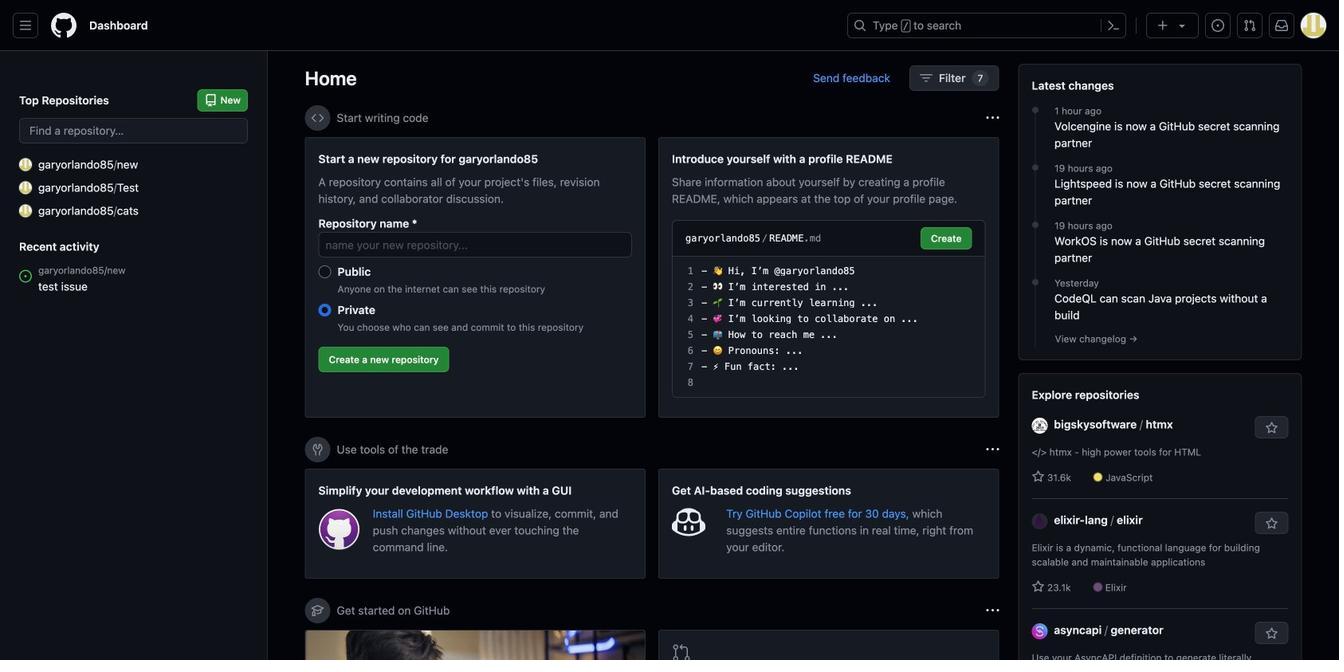 Task type: vqa. For each thing, say whether or not it's contained in the screenshot.
issue opened icon
yes



Task type: describe. For each thing, give the bounding box(es) containing it.
issue opened image
[[1212, 19, 1225, 32]]

star this repository image
[[1266, 627, 1278, 640]]

Find a repository… text field
[[19, 118, 248, 144]]

explore element
[[1019, 64, 1302, 660]]

new image
[[19, 158, 32, 171]]

code image
[[311, 112, 324, 124]]

@bigskysoftware profile image
[[1032, 418, 1048, 434]]

what is github? element
[[305, 630, 646, 660]]

why am i seeing this? image for get ai-based coding suggestions element
[[987, 443, 999, 456]]

1 dot fill image from the top
[[1029, 104, 1042, 116]]

star this repository image for @bigskysoftware profile image on the bottom right
[[1266, 422, 1278, 435]]

Top Repositories search field
[[19, 118, 248, 144]]

command palette image
[[1107, 19, 1120, 32]]

2 dot fill image from the top
[[1029, 276, 1042, 289]]

triangle down image
[[1176, 19, 1189, 32]]



Task type: locate. For each thing, give the bounding box(es) containing it.
0 vertical spatial git pull request image
[[1244, 19, 1257, 32]]

0 vertical spatial why am i seeing this? image
[[987, 112, 999, 124]]

filter image
[[920, 72, 933, 85]]

0 vertical spatial star image
[[1032, 470, 1045, 483]]

open issue image
[[19, 270, 32, 283]]

name your new repository... text field
[[319, 232, 632, 258]]

0 vertical spatial dot fill image
[[1029, 218, 1042, 231]]

homepage image
[[51, 13, 77, 38]]

1 why am i seeing this? image from the top
[[987, 112, 999, 124]]

test image
[[19, 181, 32, 194]]

@elixir-lang profile image
[[1032, 513, 1048, 529]]

1 vertical spatial dot fill image
[[1029, 161, 1042, 174]]

1 star image from the top
[[1032, 470, 1045, 483]]

plus image
[[1157, 19, 1170, 32]]

None submit
[[921, 227, 972, 250]]

1 star this repository image from the top
[[1266, 422, 1278, 435]]

2 vertical spatial why am i seeing this? image
[[987, 604, 999, 617]]

dot fill image
[[1029, 104, 1042, 116], [1029, 161, 1042, 174]]

2 star this repository image from the top
[[1266, 517, 1278, 530]]

1 horizontal spatial git pull request image
[[1244, 19, 1257, 32]]

simplify your development workflow with a gui element
[[305, 469, 646, 579]]

1 vertical spatial star this repository image
[[1266, 517, 1278, 530]]

why am i seeing this? image
[[987, 112, 999, 124], [987, 443, 999, 456], [987, 604, 999, 617]]

3 why am i seeing this? image from the top
[[987, 604, 999, 617]]

1 vertical spatial dot fill image
[[1029, 276, 1042, 289]]

what is github? image
[[306, 631, 645, 660]]

star image up @elixir-lang profile icon
[[1032, 470, 1045, 483]]

none submit inside introduce yourself with a profile readme element
[[921, 227, 972, 250]]

git pull request image
[[1244, 19, 1257, 32], [672, 643, 691, 660]]

star this repository image
[[1266, 422, 1278, 435], [1266, 517, 1278, 530]]

cats image
[[19, 205, 32, 217]]

get ai-based coding suggestions element
[[659, 469, 999, 579]]

star image up @asyncapi profile icon
[[1032, 580, 1045, 593]]

@asyncapi profile image
[[1032, 623, 1048, 639]]

dot fill image
[[1029, 218, 1042, 231], [1029, 276, 1042, 289]]

1 vertical spatial git pull request image
[[672, 643, 691, 660]]

2 star image from the top
[[1032, 580, 1045, 593]]

0 vertical spatial dot fill image
[[1029, 104, 1042, 116]]

introduce yourself with a profile readme element
[[659, 137, 999, 418]]

why am i seeing this? image for introduce yourself with a profile readme element
[[987, 112, 999, 124]]

star image for @elixir-lang profile icon
[[1032, 580, 1045, 593]]

notifications image
[[1276, 19, 1288, 32]]

star image for @bigskysoftware profile image on the bottom right
[[1032, 470, 1045, 483]]

1 vertical spatial star image
[[1032, 580, 1045, 593]]

tools image
[[311, 443, 324, 456]]

0 horizontal spatial git pull request image
[[672, 643, 691, 660]]

1 dot fill image from the top
[[1029, 218, 1042, 231]]

explore repositories navigation
[[1019, 373, 1302, 660]]

start a new repository element
[[305, 137, 646, 418]]

0 vertical spatial star this repository image
[[1266, 422, 1278, 435]]

2 why am i seeing this? image from the top
[[987, 443, 999, 456]]

star image
[[1032, 470, 1045, 483], [1032, 580, 1045, 593]]

github desktop image
[[319, 509, 360, 550]]

mortar board image
[[311, 604, 324, 617]]

1 vertical spatial why am i seeing this? image
[[987, 443, 999, 456]]

2 dot fill image from the top
[[1029, 161, 1042, 174]]

None radio
[[319, 266, 331, 278], [319, 304, 331, 317], [319, 266, 331, 278], [319, 304, 331, 317]]

star this repository image for @elixir-lang profile icon
[[1266, 517, 1278, 530]]



